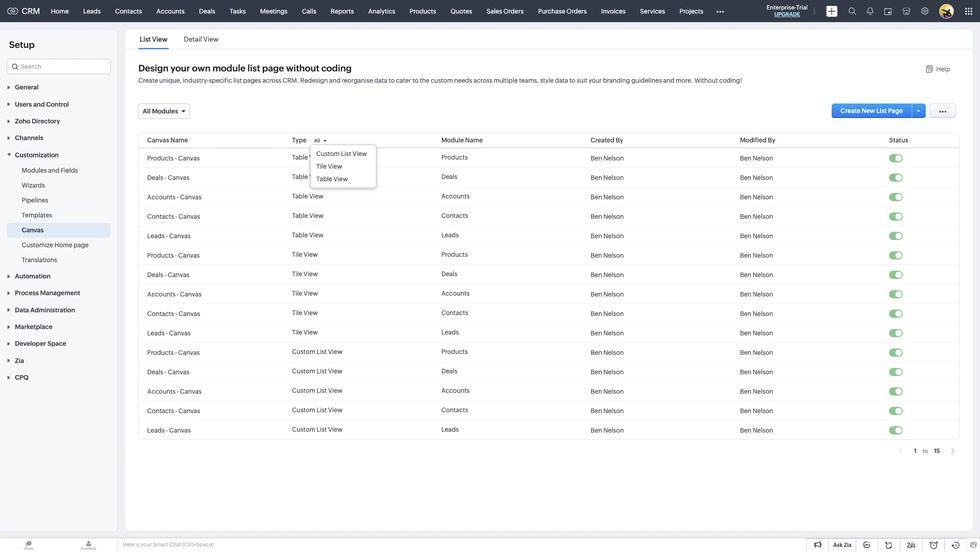 Task type: vqa. For each thing, say whether or not it's contained in the screenshot.


Task type: locate. For each thing, give the bounding box(es) containing it.
and left more.
[[663, 77, 675, 84]]

2 horizontal spatial your
[[589, 77, 602, 84]]

2 vertical spatial deals - canvas
[[147, 368, 189, 376]]

2 name from the left
[[465, 137, 483, 144]]

page right customize
[[74, 241, 89, 249]]

0 vertical spatial deals - canvas
[[147, 174, 189, 181]]

custom list view for deals
[[292, 368, 343, 375]]

customize
[[22, 241, 53, 249]]

list
[[140, 35, 151, 43], [877, 107, 887, 114], [341, 150, 351, 158], [317, 348, 327, 356], [317, 368, 327, 375], [317, 387, 327, 394], [317, 407, 327, 414], [317, 426, 327, 433]]

modules and fields
[[22, 167, 78, 174]]

0 vertical spatial accounts - canvas
[[147, 193, 202, 201]]

purchase orders
[[538, 7, 587, 15]]

0 vertical spatial page
[[262, 63, 284, 73]]

contacts link
[[108, 0, 149, 22]]

1 deals - canvas from the top
[[147, 174, 189, 181]]

2 vertical spatial accounts - canvas
[[147, 388, 202, 395]]

tile
[[316, 163, 327, 170], [292, 251, 302, 258], [292, 271, 302, 278], [292, 290, 302, 297], [292, 309, 302, 317], [292, 329, 302, 336]]

translations link
[[22, 255, 57, 265]]

custom list view for contacts
[[292, 407, 343, 414]]

page inside the customize home page link
[[74, 241, 89, 249]]

tile for accounts - canvas
[[292, 290, 302, 297]]

list
[[132, 29, 227, 49]]

create left new
[[841, 107, 861, 114]]

sales orders link
[[480, 0, 531, 22]]

tile for products - canvas
[[292, 251, 302, 258]]

0 horizontal spatial across
[[262, 77, 281, 84]]

contacts
[[115, 7, 142, 15], [441, 212, 468, 219], [147, 213, 174, 220], [441, 309, 468, 317], [147, 310, 174, 317], [441, 407, 468, 414], [147, 407, 174, 415]]

create for create unique, industry-specific list pages across crm. redesign and reorganise data to cater to the custom needs across multiple teams, style data to suit your branding guidelines and more. without coding!
[[138, 77, 158, 84]]

2 by from the left
[[768, 137, 776, 144]]

industry-
[[183, 77, 209, 84]]

quotes
[[451, 7, 472, 15]]

list for module
[[248, 63, 260, 73]]

style
[[540, 77, 554, 84]]

1 horizontal spatial page
[[262, 63, 284, 73]]

1 by from the left
[[616, 137, 623, 144]]

and left fields
[[48, 167, 59, 174]]

1 horizontal spatial create
[[841, 107, 861, 114]]

detail view link
[[182, 35, 220, 43]]

to right the 1
[[923, 448, 928, 455]]

and down coding
[[329, 77, 341, 84]]

to left cater
[[389, 77, 395, 84]]

list view
[[140, 35, 168, 43]]

0 vertical spatial create
[[138, 77, 158, 84]]

0 horizontal spatial create
[[138, 77, 158, 84]]

page up crm.
[[262, 63, 284, 73]]

create new list page
[[841, 107, 903, 114]]

meetings link
[[253, 0, 295, 22]]

2 vertical spatial contacts - canvas
[[147, 407, 200, 415]]

help
[[937, 66, 950, 73]]

2 deals - canvas from the top
[[147, 271, 189, 278]]

custom for products - canvas
[[292, 348, 315, 356]]

2 vertical spatial leads - canvas
[[147, 427, 191, 434]]

0 horizontal spatial list
[[233, 77, 242, 84]]

deals
[[199, 7, 215, 15], [441, 173, 458, 181], [147, 174, 163, 181], [441, 271, 458, 278], [147, 271, 163, 278], [441, 368, 458, 375], [147, 368, 163, 376]]

1 vertical spatial home
[[54, 241, 72, 249]]

1 horizontal spatial across
[[474, 77, 493, 84]]

contacts - canvas for table view
[[147, 213, 200, 220]]

1 horizontal spatial data
[[555, 77, 568, 84]]

tile for leads - canvas
[[292, 329, 302, 336]]

custom for leads - canvas
[[292, 426, 315, 433]]

by right created
[[616, 137, 623, 144]]

1 vertical spatial list
[[233, 77, 242, 84]]

1 contacts - canvas from the top
[[147, 213, 200, 220]]

products - canvas
[[147, 154, 200, 162], [147, 252, 200, 259], [147, 349, 200, 356]]

signals image
[[867, 7, 874, 15]]

projects link
[[673, 0, 711, 22]]

2 contacts - canvas from the top
[[147, 310, 200, 317]]

1 vertical spatial deals - canvas
[[147, 271, 189, 278]]

accounts - canvas for custom list view
[[147, 388, 202, 395]]

reorganise
[[342, 77, 373, 84]]

2 orders from the left
[[567, 7, 587, 15]]

deals - canvas for table view
[[147, 174, 189, 181]]

0 horizontal spatial data
[[374, 77, 387, 84]]

0 horizontal spatial name
[[170, 137, 188, 144]]

0 horizontal spatial by
[[616, 137, 623, 144]]

name for canvas name
[[170, 137, 188, 144]]

1 vertical spatial page
[[74, 241, 89, 249]]

custom list view for accounts
[[292, 387, 343, 394]]

invoices link
[[594, 0, 633, 22]]

1 products - canvas from the top
[[147, 154, 200, 162]]

custom list view for products
[[292, 348, 343, 356]]

0 horizontal spatial and
[[48, 167, 59, 174]]

1 horizontal spatial your
[[170, 63, 190, 73]]

create
[[138, 77, 158, 84], [841, 107, 861, 114]]

1 vertical spatial accounts - canvas
[[147, 291, 202, 298]]

create down design
[[138, 77, 158, 84]]

is
[[136, 542, 140, 548]]

1 horizontal spatial by
[[768, 137, 776, 144]]

data left cater
[[374, 77, 387, 84]]

across right needs
[[474, 77, 493, 84]]

design your own module list page without coding
[[138, 63, 352, 73]]

3 deals - canvas from the top
[[147, 368, 189, 376]]

tile for deals - canvas
[[292, 271, 302, 278]]

zia
[[844, 542, 852, 549]]

1 orders from the left
[[504, 7, 524, 15]]

purchase
[[538, 7, 565, 15]]

orders
[[504, 7, 524, 15], [567, 7, 587, 15]]

tile view for custom list view
[[316, 163, 342, 170]]

2 products - canvas from the top
[[147, 252, 200, 259]]

1 horizontal spatial orders
[[567, 7, 587, 15]]

calls
[[302, 7, 316, 15]]

ben
[[591, 154, 602, 162], [740, 154, 752, 162], [591, 174, 602, 181], [740, 174, 752, 181], [591, 193, 602, 201], [740, 193, 752, 201], [591, 213, 602, 220], [740, 213, 752, 220], [591, 232, 602, 240], [740, 232, 752, 240], [591, 252, 602, 259], [740, 252, 752, 259], [591, 271, 602, 278], [740, 271, 752, 278], [591, 291, 602, 298], [740, 291, 752, 298], [591, 310, 602, 317], [740, 310, 752, 317], [591, 330, 602, 337], [740, 330, 752, 337], [591, 349, 602, 356], [740, 349, 752, 356], [591, 368, 602, 376], [740, 368, 752, 376], [591, 388, 602, 395], [740, 388, 752, 395], [591, 407, 602, 415], [740, 407, 752, 415], [591, 427, 602, 434], [740, 427, 752, 434]]

-
[[175, 154, 177, 162], [165, 174, 167, 181], [177, 193, 179, 201], [175, 213, 177, 220], [166, 232, 168, 240], [175, 252, 177, 259], [165, 271, 167, 278], [177, 291, 179, 298], [175, 310, 177, 317], [166, 330, 168, 337], [175, 349, 177, 356], [165, 368, 167, 376], [177, 388, 179, 395], [175, 407, 177, 415], [166, 427, 168, 434]]

tile for custom list view
[[316, 163, 327, 170]]

1 across from the left
[[262, 77, 281, 84]]

1
[[914, 448, 917, 455]]

ben nelson
[[591, 154, 624, 162], [740, 154, 773, 162], [591, 174, 624, 181], [740, 174, 773, 181], [591, 193, 624, 201], [740, 193, 773, 201], [591, 213, 624, 220], [740, 213, 773, 220], [591, 232, 624, 240], [740, 232, 773, 240], [591, 252, 624, 259], [740, 252, 773, 259], [591, 271, 624, 278], [740, 271, 773, 278], [591, 291, 624, 298], [740, 291, 773, 298], [591, 310, 624, 317], [740, 310, 773, 317], [591, 330, 624, 337], [740, 330, 773, 337], [591, 349, 624, 356], [740, 349, 773, 356], [591, 368, 624, 376], [740, 368, 773, 376], [591, 388, 624, 395], [740, 388, 773, 395], [591, 407, 624, 415], [740, 407, 773, 415], [591, 427, 624, 434], [740, 427, 773, 434]]

custom for contacts - canvas
[[292, 407, 315, 414]]

modified by
[[740, 137, 776, 144]]

orders right sales
[[504, 7, 524, 15]]

redesign
[[300, 77, 328, 84]]

your right the is
[[141, 542, 152, 548]]

0 vertical spatial contacts - canvas
[[147, 213, 200, 220]]

0 horizontal spatial page
[[74, 241, 89, 249]]

profile image
[[940, 4, 954, 18]]

table view for contacts - canvas
[[292, 212, 324, 219]]

1 name from the left
[[170, 137, 188, 144]]

leads
[[83, 7, 101, 15], [441, 232, 459, 239], [147, 232, 165, 240], [441, 329, 459, 336], [147, 330, 165, 337], [441, 426, 459, 433], [147, 427, 165, 434]]

1 horizontal spatial and
[[329, 77, 341, 84]]

list containing list view
[[132, 29, 227, 49]]

your
[[170, 63, 190, 73], [589, 77, 602, 84], [141, 542, 152, 548]]

your right suit
[[589, 77, 602, 84]]

calendar image
[[884, 7, 892, 15]]

3 leads - canvas from the top
[[147, 427, 191, 434]]

1 leads - canvas from the top
[[147, 232, 191, 240]]

nelson
[[604, 154, 624, 162], [753, 154, 773, 162], [604, 174, 624, 181], [753, 174, 773, 181], [604, 193, 624, 201], [753, 193, 773, 201], [604, 213, 624, 220], [753, 213, 773, 220], [604, 232, 624, 240], [753, 232, 773, 240], [604, 252, 624, 259], [753, 252, 773, 259], [604, 271, 624, 278], [753, 271, 773, 278], [604, 291, 624, 298], [753, 291, 773, 298], [604, 310, 624, 317], [753, 310, 773, 317], [604, 330, 624, 337], [753, 330, 773, 337], [604, 349, 624, 356], [753, 349, 773, 356], [604, 368, 624, 376], [753, 368, 773, 376], [604, 388, 624, 395], [753, 388, 773, 395], [604, 407, 624, 415], [753, 407, 773, 415], [604, 427, 624, 434], [753, 427, 773, 434]]

1 vertical spatial your
[[589, 77, 602, 84]]

tile view
[[316, 163, 342, 170], [292, 251, 318, 258], [292, 271, 318, 278], [292, 290, 318, 297], [292, 309, 318, 317], [292, 329, 318, 336]]

3 products - canvas from the top
[[147, 349, 200, 356]]

table
[[292, 154, 308, 161], [292, 173, 308, 181], [316, 176, 332, 183], [292, 193, 308, 200], [292, 212, 308, 219], [292, 232, 308, 239]]

detail
[[184, 35, 202, 43]]

2 leads - canvas from the top
[[147, 330, 191, 337]]

home
[[51, 7, 69, 15], [54, 241, 72, 249]]

by for created by
[[616, 137, 623, 144]]

1 horizontal spatial name
[[465, 137, 483, 144]]

1 data from the left
[[374, 77, 387, 84]]

and inside customization region
[[48, 167, 59, 174]]

table for leads - canvas
[[292, 232, 308, 239]]

15
[[934, 448, 940, 455]]

0 vertical spatial list
[[248, 63, 260, 73]]

cater
[[396, 77, 411, 84]]

custom for accounts - canvas
[[292, 387, 315, 394]]

products
[[410, 7, 436, 15], [441, 154, 468, 161], [147, 154, 174, 162], [441, 251, 468, 258], [147, 252, 174, 259], [441, 348, 468, 356], [147, 349, 174, 356]]

home right the crm
[[51, 7, 69, 15]]

by right the modified
[[768, 137, 776, 144]]

profile element
[[934, 0, 960, 22]]

list down 'design your own module list page without coding'
[[233, 77, 242, 84]]

0 horizontal spatial your
[[141, 542, 152, 548]]

1 vertical spatial create
[[841, 107, 861, 114]]

new
[[862, 107, 875, 114]]

1 vertical spatial leads - canvas
[[147, 330, 191, 337]]

page
[[262, 63, 284, 73], [74, 241, 89, 249]]

table view
[[292, 154, 324, 161], [292, 173, 324, 181], [316, 176, 348, 183], [292, 193, 324, 200], [292, 212, 324, 219], [292, 232, 324, 239]]

your up unique,
[[170, 63, 190, 73]]

crm
[[22, 6, 40, 16]]

home right customize
[[54, 241, 72, 249]]

deals - canvas for tile view
[[147, 271, 189, 278]]

canvas
[[147, 137, 169, 144], [178, 154, 200, 162], [168, 174, 189, 181], [180, 193, 202, 201], [179, 213, 200, 220], [22, 227, 44, 234], [169, 232, 191, 240], [178, 252, 200, 259], [168, 271, 189, 278], [180, 291, 202, 298], [179, 310, 200, 317], [169, 330, 191, 337], [178, 349, 200, 356], [168, 368, 189, 376], [180, 388, 202, 395], [179, 407, 200, 415], [169, 427, 191, 434]]

list inside list
[[140, 35, 151, 43]]

1 vertical spatial products - canvas
[[147, 252, 200, 259]]

guidelines
[[632, 77, 662, 84]]

upgrade
[[774, 11, 800, 18]]

orders right purchase
[[567, 7, 587, 15]]

by
[[616, 137, 623, 144], [768, 137, 776, 144]]

to
[[389, 77, 395, 84], [413, 77, 419, 84], [570, 77, 576, 84], [923, 448, 928, 455]]

0 vertical spatial leads - canvas
[[147, 232, 191, 240]]

list view link
[[138, 35, 169, 43]]

status
[[890, 137, 909, 144]]

1 accounts - canvas from the top
[[147, 193, 202, 201]]

accounts - canvas for table view
[[147, 193, 202, 201]]

products - canvas for table view
[[147, 154, 200, 162]]

ask
[[834, 542, 843, 549]]

list up pages
[[248, 63, 260, 73]]

2 vertical spatial products - canvas
[[147, 349, 200, 356]]

0 vertical spatial products - canvas
[[147, 154, 200, 162]]

home link
[[44, 0, 76, 22]]

3 accounts - canvas from the top
[[147, 388, 202, 395]]

0 vertical spatial your
[[170, 63, 190, 73]]

1 horizontal spatial list
[[248, 63, 260, 73]]

translations
[[22, 256, 57, 264]]

create inside 'button'
[[841, 107, 861, 114]]

own
[[192, 63, 211, 73]]

0 horizontal spatial orders
[[504, 7, 524, 15]]

3 contacts - canvas from the top
[[147, 407, 200, 415]]

sales
[[487, 7, 502, 15]]

reports link
[[324, 0, 361, 22]]

across left crm.
[[262, 77, 281, 84]]

1 vertical spatial contacts - canvas
[[147, 310, 200, 317]]

2 accounts - canvas from the top
[[147, 291, 202, 298]]

tile view for leads - canvas
[[292, 329, 318, 336]]

quotes link
[[443, 0, 480, 22]]

products link
[[403, 0, 443, 22]]

data right "style"
[[555, 77, 568, 84]]

products inside "link"
[[410, 7, 436, 15]]



Task type: describe. For each thing, give the bounding box(es) containing it.
design
[[138, 63, 169, 73]]

to left suit
[[570, 77, 576, 84]]

by for modified by
[[768, 137, 776, 144]]

modules and fields link
[[22, 166, 78, 175]]

table for accounts - canvas
[[292, 193, 308, 200]]

calls link
[[295, 0, 324, 22]]

chats image
[[0, 539, 57, 551]]

tile for contacts - canvas
[[292, 309, 302, 317]]

crm.
[[283, 77, 299, 84]]

pipelines link
[[22, 196, 48, 205]]

table view for accounts - canvas
[[292, 193, 324, 200]]

without
[[286, 63, 319, 73]]

pages
[[243, 77, 261, 84]]

custom list view for leads
[[292, 426, 343, 433]]

table view for products - canvas
[[292, 154, 324, 161]]

modified
[[740, 137, 767, 144]]

products - canvas for custom list view
[[147, 349, 200, 356]]

contacts image
[[60, 539, 117, 551]]

tile view for products - canvas
[[292, 251, 318, 258]]

reports
[[331, 7, 354, 15]]

tile view for deals - canvas
[[292, 271, 318, 278]]

all
[[314, 138, 320, 144]]

deals - canvas for custom list view
[[147, 368, 189, 376]]

name for module name
[[465, 137, 483, 144]]

(ctrl+space)
[[183, 542, 214, 548]]

created by
[[591, 137, 623, 144]]

trial
[[796, 4, 808, 11]]

projects
[[680, 7, 704, 15]]

2 horizontal spatial and
[[663, 77, 675, 84]]

leads - canvas for table view
[[147, 232, 191, 240]]

without
[[695, 77, 718, 84]]

to left the
[[413, 77, 419, 84]]

canvas inside customization region
[[22, 227, 44, 234]]

invoices
[[601, 7, 626, 15]]

customize home page link
[[22, 241, 89, 250]]

meetings
[[260, 7, 288, 15]]

enterprise-trial upgrade
[[767, 4, 808, 18]]

here is your smart chat (ctrl+space)
[[123, 542, 214, 548]]

module name
[[441, 137, 483, 144]]

accounts - canvas for tile view
[[147, 291, 202, 298]]

tasks link
[[223, 0, 253, 22]]

table for deals - canvas
[[292, 173, 308, 181]]

the
[[420, 77, 430, 84]]

products - canvas for tile view
[[147, 252, 200, 259]]

templates link
[[22, 211, 52, 220]]

canvas name
[[147, 137, 188, 144]]

wizards
[[22, 182, 45, 189]]

chat
[[169, 542, 181, 548]]

create for create new list page
[[841, 107, 861, 114]]

create new list page button
[[832, 104, 912, 118]]

leads - canvas for custom list view
[[147, 427, 191, 434]]

table for contacts - canvas
[[292, 212, 308, 219]]

analytics
[[368, 7, 395, 15]]

detail view
[[184, 35, 219, 43]]

orders for sales orders
[[504, 7, 524, 15]]

fields
[[61, 167, 78, 174]]

sales orders
[[487, 7, 524, 15]]

tasks
[[230, 7, 246, 15]]

tile view for accounts - canvas
[[292, 290, 318, 297]]

specific
[[209, 77, 232, 84]]

contacts - canvas for tile view
[[147, 310, 200, 317]]

here
[[123, 542, 135, 548]]

customize home page
[[22, 241, 89, 249]]

multiple
[[494, 77, 518, 84]]

ask zia
[[834, 542, 852, 549]]

customization region
[[0, 163, 118, 268]]

branding
[[603, 77, 630, 84]]

modules
[[22, 167, 47, 174]]

suit
[[577, 77, 588, 84]]

wizards link
[[22, 181, 45, 190]]

templates
[[22, 212, 52, 219]]

orders for purchase orders
[[567, 7, 587, 15]]

leads link
[[76, 0, 108, 22]]

purchase orders link
[[531, 0, 594, 22]]

more.
[[676, 77, 693, 84]]

list inside 'button'
[[877, 107, 887, 114]]

deals link
[[192, 0, 223, 22]]

crm link
[[7, 6, 40, 16]]

0 vertical spatial home
[[51, 7, 69, 15]]

create unique, industry-specific list pages across crm. redesign and reorganise data to cater to the custom needs across multiple teams, style data to suit your branding guidelines and more. without coding!
[[138, 77, 742, 84]]

setup
[[9, 39, 35, 50]]

coding
[[321, 63, 352, 73]]

smart
[[153, 542, 168, 548]]

enterprise-
[[767, 4, 796, 11]]

table view for leads - canvas
[[292, 232, 324, 239]]

pipelines
[[22, 197, 48, 204]]

signals element
[[862, 0, 879, 22]]

accounts link
[[149, 0, 192, 22]]

2 data from the left
[[555, 77, 568, 84]]

analytics link
[[361, 0, 403, 22]]

contacts - canvas for custom list view
[[147, 407, 200, 415]]

tile view for contacts - canvas
[[292, 309, 318, 317]]

home inside customization region
[[54, 241, 72, 249]]

leads - canvas for tile view
[[147, 330, 191, 337]]

needs
[[454, 77, 472, 84]]

services link
[[633, 0, 673, 22]]

coding!
[[719, 77, 742, 84]]

unique,
[[159, 77, 182, 84]]

list for specific
[[233, 77, 242, 84]]

services
[[640, 7, 665, 15]]

accounts inside accounts link
[[156, 7, 185, 15]]

type
[[292, 137, 307, 144]]

created
[[591, 137, 615, 144]]

page
[[888, 107, 903, 114]]

customization
[[15, 151, 59, 159]]

table view for deals - canvas
[[292, 173, 324, 181]]

2 vertical spatial your
[[141, 542, 152, 548]]

2 across from the left
[[474, 77, 493, 84]]

custom for deals - canvas
[[292, 368, 315, 375]]

table for products - canvas
[[292, 154, 308, 161]]

module
[[441, 137, 464, 144]]



